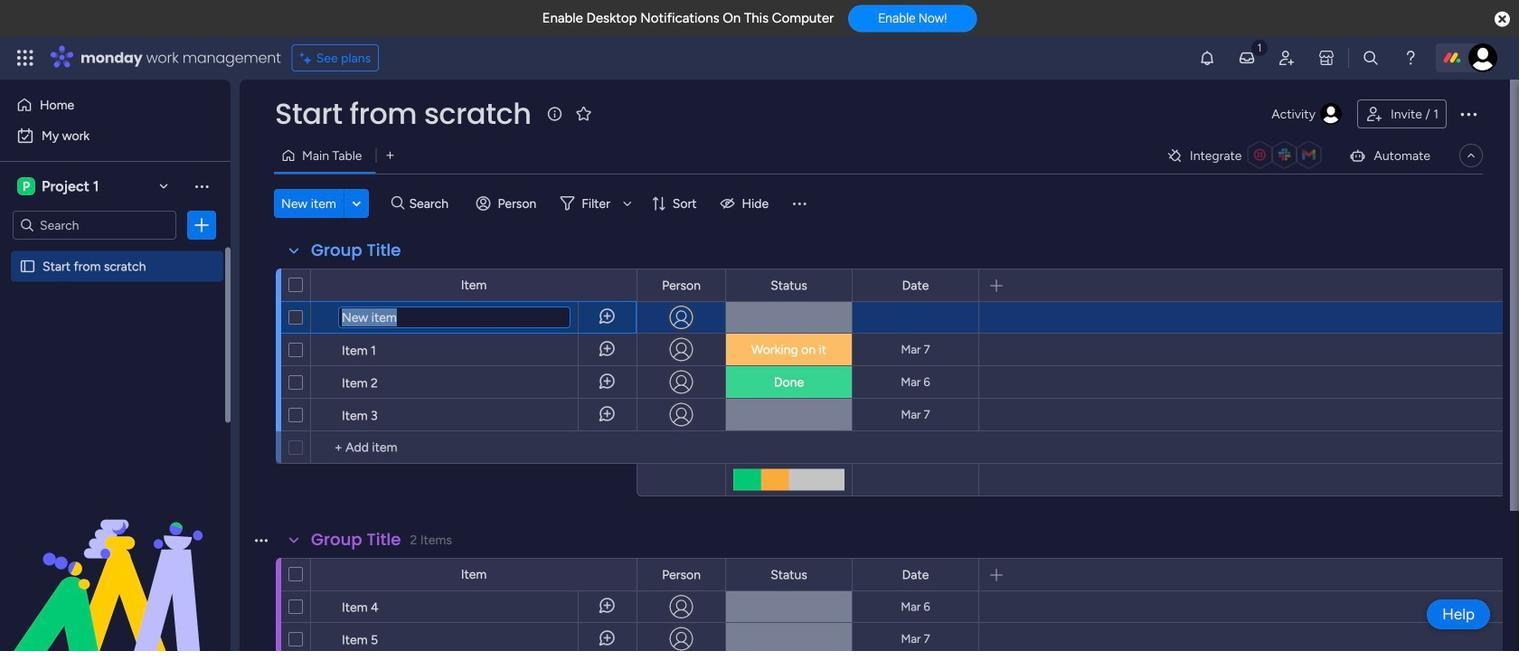Task type: vqa. For each thing, say whether or not it's contained in the screenshot.
the dapulse close icon
yes



Task type: describe. For each thing, give the bounding box(es) containing it.
dapulse close image
[[1495, 10, 1510, 29]]

workspace options image
[[193, 177, 211, 195]]

workspace selection element
[[17, 175, 102, 197]]

1 image
[[1252, 37, 1268, 57]]

workspace image
[[17, 176, 35, 196]]

john smith image
[[1469, 43, 1498, 72]]

0 vertical spatial option
[[11, 90, 220, 119]]

board activity image
[[1320, 103, 1342, 125]]

v2 search image
[[391, 193, 405, 214]]

collapse board header image
[[1464, 148, 1479, 163]]

see plans image
[[300, 48, 316, 68]]

menu image
[[791, 194, 809, 213]]

add to favorites image
[[575, 104, 593, 123]]

add view image
[[387, 149, 394, 162]]

1 vertical spatial option
[[11, 121, 220, 150]]

lottie animation element
[[0, 469, 231, 651]]

notifications image
[[1198, 49, 1217, 67]]



Task type: locate. For each thing, give the bounding box(es) containing it.
help image
[[1402, 49, 1420, 67]]

options image
[[193, 216, 211, 234]]

Search field
[[405, 191, 459, 216]]

invite members image
[[1278, 49, 1296, 67]]

Search in workspace field
[[38, 215, 151, 236]]

monday marketplace image
[[1318, 49, 1336, 67]]

None field
[[270, 95, 536, 133], [307, 239, 406, 262], [658, 275, 705, 295], [766, 275, 812, 295], [898, 275, 934, 295], [339, 308, 570, 327], [307, 528, 406, 552], [658, 565, 705, 585], [766, 565, 812, 585], [898, 565, 934, 585], [270, 95, 536, 133], [307, 239, 406, 262], [658, 275, 705, 295], [766, 275, 812, 295], [898, 275, 934, 295], [339, 308, 570, 327], [307, 528, 406, 552], [658, 565, 705, 585], [766, 565, 812, 585], [898, 565, 934, 585]]

show board description image
[[544, 105, 566, 123]]

angle down image
[[352, 197, 361, 210]]

update feed image
[[1238, 49, 1256, 67]]

lottie animation image
[[0, 469, 231, 651]]

select product image
[[16, 49, 34, 67]]

public board image
[[19, 258, 36, 275]]

option
[[11, 90, 220, 119], [11, 121, 220, 150], [0, 250, 231, 254]]

2 vertical spatial option
[[0, 250, 231, 254]]

options image
[[1458, 103, 1480, 125]]

arrow down image
[[617, 193, 638, 214]]

search everything image
[[1362, 49, 1380, 67]]

list box
[[0, 247, 231, 526]]



